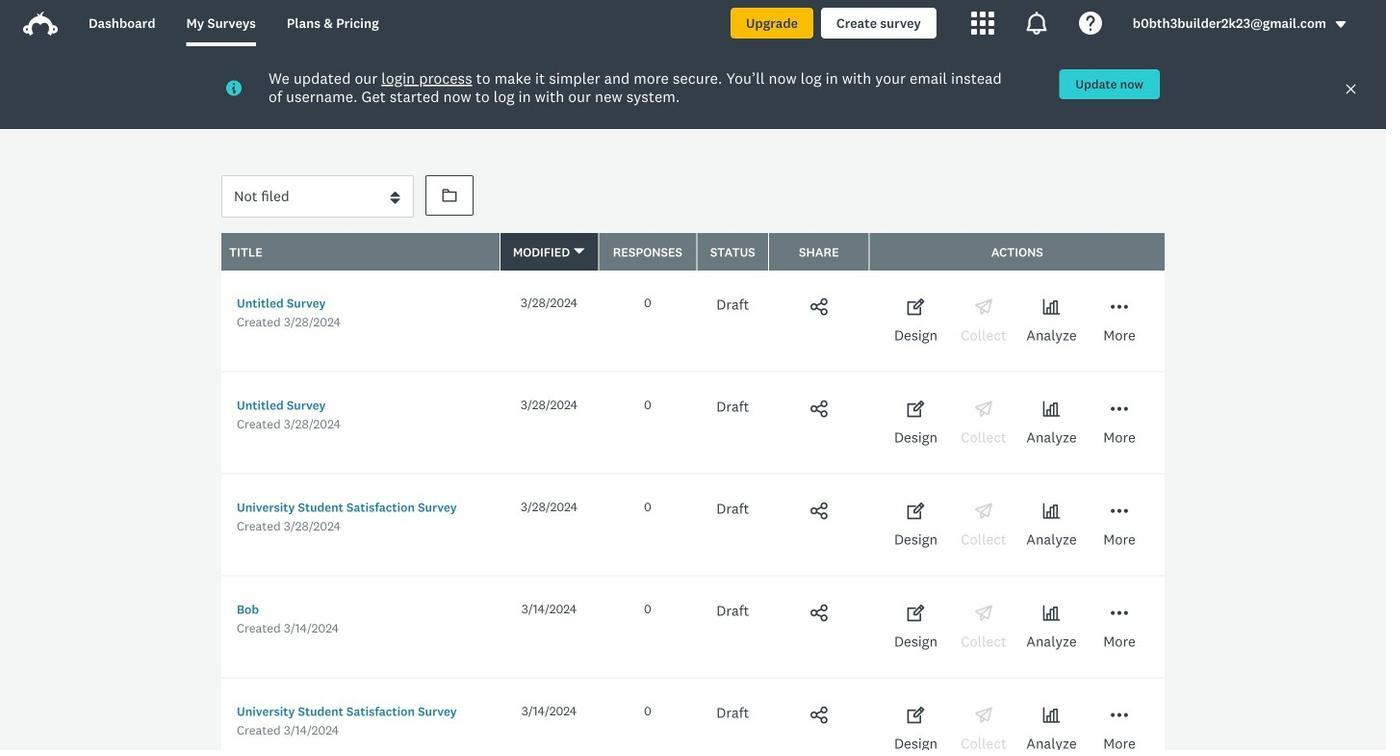 Task type: locate. For each thing, give the bounding box(es) containing it.
1 products icon image from the left
[[971, 12, 994, 35]]

x image
[[1345, 83, 1358, 95]]

1 horizontal spatial products icon image
[[1025, 12, 1048, 35]]

surveymonkey logo image
[[23, 12, 58, 36]]

products icon image
[[971, 12, 994, 35], [1025, 12, 1048, 35]]

0 horizontal spatial products icon image
[[971, 12, 994, 35]]



Task type: vqa. For each thing, say whether or not it's contained in the screenshot.
Help Icon
yes



Task type: describe. For each thing, give the bounding box(es) containing it.
dropdown arrow image
[[1335, 18, 1348, 31]]

2 products icon image from the left
[[1025, 12, 1048, 35]]

help icon image
[[1079, 12, 1102, 35]]



